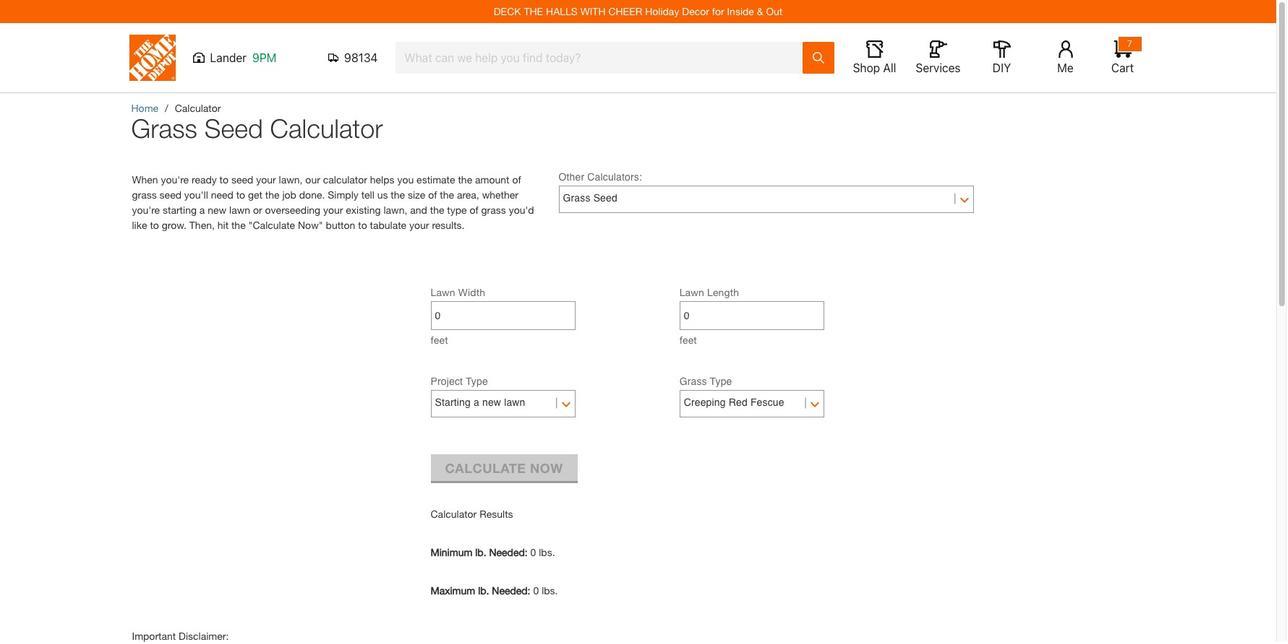 Task type: describe. For each thing, give the bounding box(es) containing it.
like
[[132, 219, 147, 231]]

now
[[530, 460, 563, 476]]

the up 'area,'
[[458, 174, 472, 186]]

other calculators:
[[559, 171, 642, 183]]

fescue
[[750, 397, 784, 409]]

job
[[282, 189, 296, 201]]

grass seed
[[563, 192, 617, 204]]

all
[[883, 61, 896, 74]]

me button
[[1042, 40, 1089, 75]]

calculate
[[445, 460, 526, 476]]

minimum
[[431, 547, 472, 559]]

cheer
[[608, 5, 642, 17]]

out
[[766, 5, 783, 17]]

cart 7
[[1111, 38, 1134, 74]]

the right and
[[430, 204, 444, 216]]

1 vertical spatial seed
[[160, 189, 181, 201]]

needed: for minimum
[[489, 547, 528, 559]]

creeping
[[684, 397, 726, 409]]

results.
[[432, 219, 465, 231]]

7
[[1127, 38, 1132, 49]]

0 vertical spatial you're
[[161, 174, 189, 186]]

the
[[524, 5, 543, 17]]

maximum
[[431, 585, 475, 597]]

the right hit
[[231, 219, 246, 231]]

seed inside home / calculator grass seed calculator
[[205, 113, 263, 144]]

0 horizontal spatial grass
[[132, 189, 157, 201]]

starting a new lawn button
[[435, 392, 571, 413]]

decor
[[682, 5, 709, 17]]

or
[[253, 204, 262, 216]]

helps
[[370, 174, 394, 186]]

"calculate
[[248, 219, 295, 231]]

creeping red fescue button
[[684, 392, 820, 413]]

type for grass type
[[710, 376, 732, 388]]

calculators:
[[587, 171, 642, 183]]

you'll
[[184, 189, 208, 201]]

0 horizontal spatial lawn,
[[279, 174, 303, 186]]

starting a new lawn
[[435, 397, 525, 409]]

0 vertical spatial of
[[512, 174, 521, 186]]

diy button
[[979, 40, 1025, 75]]

needed: for maximum
[[492, 585, 530, 597]]

lawn inside when you're ready to seed your lawn,    our calculator helps you estimate the amount    of grass seed you'll need to get the job done.   simply tell us the size of the area, whether you're   starting a new lawn or overseeding your existing lawn,   and the type of grass you'd like to grow.    then, hit the "calculate now" button to tabulate your results.
[[229, 204, 250, 216]]

lb for maximum
[[478, 585, 486, 597]]

1 vertical spatial you're
[[132, 204, 160, 216]]

lawn length
[[679, 286, 739, 299]]

inside
[[727, 5, 754, 17]]

lb for minimum
[[475, 547, 484, 559]]

grass for grass type
[[679, 376, 707, 388]]

98134
[[344, 51, 378, 64]]

lander
[[210, 51, 247, 64]]

whether
[[482, 189, 518, 201]]

calculator results
[[431, 508, 513, 521]]

diy
[[993, 61, 1011, 74]]

2 horizontal spatial your
[[409, 219, 429, 231]]

2 horizontal spatial calculator
[[431, 508, 477, 521]]

to up need
[[220, 174, 229, 186]]

with
[[580, 5, 606, 17]]

feet for lawn length
[[679, 334, 697, 346]]

lawn width
[[431, 286, 485, 299]]

then,
[[189, 219, 215, 231]]

button
[[326, 219, 355, 231]]

the left job
[[265, 189, 280, 201]]

services
[[916, 61, 961, 74]]

me
[[1057, 61, 1074, 74]]

simply
[[328, 189, 358, 201]]

deck the halls with cheer holiday decor for inside & out
[[494, 5, 783, 17]]

1 horizontal spatial calculator
[[270, 113, 383, 144]]

existing
[[346, 204, 381, 216]]

shop all button
[[851, 40, 898, 75]]

lawn for lawn length
[[679, 286, 704, 299]]

tabulate
[[370, 219, 406, 231]]

1 horizontal spatial of
[[470, 204, 478, 216]]

grass seed button
[[563, 187, 969, 209]]

a inside when you're ready to seed your lawn,    our calculator helps you estimate the amount    of grass seed you'll need to get the job done.   simply tell us the size of the area, whether you're   starting a new lawn or overseeding your existing lawn,   and the type of grass you'd like to grow.    then, hit the "calculate now" button to tabulate your results.
[[199, 204, 205, 216]]

grass type
[[679, 376, 732, 388]]

the home depot logo image
[[129, 35, 175, 81]]

holiday
[[645, 5, 679, 17]]

area,
[[457, 189, 479, 201]]

lbs for minimum lb . needed: 0 lbs .
[[539, 547, 552, 559]]

0 horizontal spatial calculator
[[175, 102, 221, 114]]

home / calculator grass seed calculator
[[131, 102, 383, 144]]

results
[[480, 508, 513, 521]]

estimate
[[417, 174, 455, 186]]

shop
[[853, 61, 880, 74]]

length
[[707, 286, 739, 299]]

done.
[[299, 189, 325, 201]]

maximum lb . needed: 0 lbs .
[[431, 585, 558, 597]]

deck the halls with cheer holiday decor for inside & out link
[[494, 5, 783, 17]]

1 vertical spatial of
[[428, 189, 437, 201]]

size
[[408, 189, 425, 201]]

lbs for maximum lb . needed: 0 lbs .
[[542, 585, 555, 597]]

feet for lawn width
[[431, 334, 448, 346]]



Task type: vqa. For each thing, say whether or not it's contained in the screenshot.
left Best
no



Task type: locate. For each thing, give the bounding box(es) containing it.
our
[[305, 174, 320, 186]]

None number field
[[435, 302, 571, 330], [684, 302, 820, 330], [435, 302, 571, 330], [684, 302, 820, 330]]

calculator
[[323, 174, 367, 186]]

0 vertical spatial new
[[208, 204, 226, 216]]

0 vertical spatial lb
[[475, 547, 484, 559]]

0
[[530, 547, 536, 559], [533, 585, 539, 597]]

0 horizontal spatial seed
[[205, 113, 263, 144]]

and
[[410, 204, 427, 216]]

tell
[[361, 189, 374, 201]]

grass down other
[[563, 192, 590, 204]]

/
[[165, 102, 168, 114]]

calculator up our
[[270, 113, 383, 144]]

amount
[[475, 174, 509, 186]]

2 horizontal spatial of
[[512, 174, 521, 186]]

0 for minimum lb . needed: 0 lbs .
[[530, 547, 536, 559]]

0 horizontal spatial of
[[428, 189, 437, 201]]

grass inside grass seed 'popup button'
[[563, 192, 590, 204]]

us
[[377, 189, 388, 201]]

grass down when
[[132, 189, 157, 201]]

of down estimate
[[428, 189, 437, 201]]

grow.
[[162, 219, 187, 231]]

0 horizontal spatial your
[[256, 174, 276, 186]]

2 horizontal spatial grass
[[679, 376, 707, 388]]

ready
[[192, 174, 217, 186]]

your up the button
[[323, 204, 343, 216]]

get
[[248, 189, 262, 201]]

grass
[[132, 189, 157, 201], [481, 204, 506, 216]]

0 horizontal spatial new
[[208, 204, 226, 216]]

new down need
[[208, 204, 226, 216]]

creeping red fescue
[[684, 397, 784, 409]]

1 horizontal spatial lawn
[[504, 397, 525, 409]]

starting
[[435, 397, 471, 409]]

your up get
[[256, 174, 276, 186]]

1 vertical spatial 0
[[533, 585, 539, 597]]

deck
[[494, 5, 521, 17]]

0 vertical spatial lawn
[[229, 204, 250, 216]]

lb
[[475, 547, 484, 559], [478, 585, 486, 597]]

0 vertical spatial a
[[199, 204, 205, 216]]

grass up when
[[131, 113, 197, 144]]

1 vertical spatial needed:
[[492, 585, 530, 597]]

the up 'type' at top left
[[440, 189, 454, 201]]

0 vertical spatial seed
[[205, 113, 263, 144]]

calculator up the minimum
[[431, 508, 477, 521]]

0 horizontal spatial lawn
[[229, 204, 250, 216]]

you're up 'you'll'
[[161, 174, 189, 186]]

grass up creeping
[[679, 376, 707, 388]]

the right us
[[391, 189, 405, 201]]

seed
[[205, 113, 263, 144], [593, 192, 617, 204]]

minimum lb . needed: 0 lbs .
[[431, 547, 555, 559]]

shop all
[[853, 61, 896, 74]]

1 horizontal spatial you're
[[161, 174, 189, 186]]

cart
[[1111, 61, 1134, 74]]

to down existing
[[358, 219, 367, 231]]

new
[[208, 204, 226, 216], [482, 397, 501, 409]]

1 vertical spatial new
[[482, 397, 501, 409]]

lawn left or at the top left
[[229, 204, 250, 216]]

you're
[[161, 174, 189, 186], [132, 204, 160, 216]]

1 vertical spatial lbs
[[542, 585, 555, 597]]

lawn, up job
[[279, 174, 303, 186]]

2 type from the left
[[710, 376, 732, 388]]

grass down the whether
[[481, 204, 506, 216]]

calculator right /
[[175, 102, 221, 114]]

1 horizontal spatial seed
[[593, 192, 617, 204]]

grass
[[131, 113, 197, 144], [563, 192, 590, 204], [679, 376, 707, 388]]

1 horizontal spatial grass
[[563, 192, 590, 204]]

width
[[458, 286, 485, 299]]

your down and
[[409, 219, 429, 231]]

home
[[131, 102, 158, 114]]

1 horizontal spatial new
[[482, 397, 501, 409]]

feet
[[431, 334, 448, 346], [679, 334, 697, 346]]

1 vertical spatial lawn
[[504, 397, 525, 409]]

0 horizontal spatial feet
[[431, 334, 448, 346]]

type up creeping red fescue
[[710, 376, 732, 388]]

new inside when you're ready to seed your lawn,    our calculator helps you estimate the amount    of grass seed you'll need to get the job done.   simply tell us the size of the area, whether you're   starting a new lawn or overseeding your existing lawn,   and the type of grass you'd like to grow.    then, hit the "calculate now" button to tabulate your results.
[[208, 204, 226, 216]]

to
[[220, 174, 229, 186], [236, 189, 245, 201], [150, 219, 159, 231], [358, 219, 367, 231]]

seed up starting
[[160, 189, 181, 201]]

hit
[[217, 219, 229, 231]]

seed inside 'popup button'
[[593, 192, 617, 204]]

calculate now
[[445, 460, 563, 476]]

lb right maximum
[[478, 585, 486, 597]]

0 vertical spatial 0
[[530, 547, 536, 559]]

1 horizontal spatial your
[[323, 204, 343, 216]]

you'd
[[509, 204, 534, 216]]

a right starting
[[474, 397, 479, 409]]

1 horizontal spatial type
[[710, 376, 732, 388]]

.
[[484, 547, 486, 559], [552, 547, 555, 559], [486, 585, 489, 597], [555, 585, 558, 597]]

overseeding
[[265, 204, 320, 216]]

new down project type
[[482, 397, 501, 409]]

need
[[211, 189, 233, 201]]

2 feet from the left
[[679, 334, 697, 346]]

now"
[[298, 219, 323, 231]]

your
[[256, 174, 276, 186], [323, 204, 343, 216], [409, 219, 429, 231]]

1 feet from the left
[[431, 334, 448, 346]]

lawn, up tabulate
[[384, 204, 407, 216]]

seed up ready in the left of the page
[[205, 113, 263, 144]]

0 horizontal spatial grass
[[131, 113, 197, 144]]

1 horizontal spatial feet
[[679, 334, 697, 346]]

0 vertical spatial your
[[256, 174, 276, 186]]

0 vertical spatial lbs
[[539, 547, 552, 559]]

1 horizontal spatial seed
[[231, 174, 253, 186]]

services button
[[915, 40, 961, 75]]

seed up get
[[231, 174, 253, 186]]

of down 'area,'
[[470, 204, 478, 216]]

1 vertical spatial grass
[[563, 192, 590, 204]]

needed: down minimum lb . needed: 0 lbs .
[[492, 585, 530, 597]]

1 vertical spatial your
[[323, 204, 343, 216]]

a up then,
[[199, 204, 205, 216]]

2 vertical spatial of
[[470, 204, 478, 216]]

0 vertical spatial seed
[[231, 174, 253, 186]]

project type
[[431, 376, 488, 388]]

to left get
[[236, 189, 245, 201]]

when
[[132, 174, 158, 186]]

needed:
[[489, 547, 528, 559], [492, 585, 530, 597]]

to right like
[[150, 219, 159, 231]]

lawn left width
[[431, 286, 455, 299]]

0 vertical spatial grass
[[132, 189, 157, 201]]

you
[[397, 174, 414, 186]]

1 vertical spatial seed
[[593, 192, 617, 204]]

project
[[431, 376, 463, 388]]

0 horizontal spatial lawn
[[431, 286, 455, 299]]

lawn
[[431, 286, 455, 299], [679, 286, 704, 299]]

home link
[[131, 102, 158, 114]]

you're up like
[[132, 204, 160, 216]]

1 vertical spatial lawn,
[[384, 204, 407, 216]]

1 type from the left
[[466, 376, 488, 388]]

starting
[[163, 204, 197, 216]]

lbs up the maximum lb . needed: 0 lbs .
[[539, 547, 552, 559]]

1 horizontal spatial lawn,
[[384, 204, 407, 216]]

lbs
[[539, 547, 552, 559], [542, 585, 555, 597]]

when you're ready to seed your lawn,    our calculator helps you estimate the amount    of grass seed you'll need to get the job done.   simply tell us the size of the area, whether you're   starting a new lawn or overseeding your existing lawn,   and the type of grass you'd like to grow.    then, hit the "calculate now" button to tabulate your results.
[[132, 174, 534, 231]]

What can we help you find today? search field
[[405, 43, 802, 73]]

0 for maximum lb . needed: 0 lbs .
[[533, 585, 539, 597]]

of up the whether
[[512, 174, 521, 186]]

0 horizontal spatial seed
[[160, 189, 181, 201]]

0 vertical spatial grass
[[131, 113, 197, 144]]

feet up grass type
[[679, 334, 697, 346]]

lb right the minimum
[[475, 547, 484, 559]]

feet up project in the left bottom of the page
[[431, 334, 448, 346]]

the
[[458, 174, 472, 186], [265, 189, 280, 201], [391, 189, 405, 201], [440, 189, 454, 201], [430, 204, 444, 216], [231, 219, 246, 231]]

red
[[729, 397, 748, 409]]

lawn
[[229, 204, 250, 216], [504, 397, 525, 409]]

seed down other calculators:
[[593, 192, 617, 204]]

lawn right starting
[[504, 397, 525, 409]]

type for project type
[[466, 376, 488, 388]]

1 vertical spatial a
[[474, 397, 479, 409]]

a
[[199, 204, 205, 216], [474, 397, 479, 409]]

seed
[[231, 174, 253, 186], [160, 189, 181, 201]]

2 vertical spatial grass
[[679, 376, 707, 388]]

lawn for lawn width
[[431, 286, 455, 299]]

0 horizontal spatial you're
[[132, 204, 160, 216]]

1 horizontal spatial lawn
[[679, 286, 704, 299]]

2 lawn from the left
[[679, 286, 704, 299]]

lander 9pm
[[210, 51, 276, 64]]

1 horizontal spatial grass
[[481, 204, 506, 216]]

&
[[757, 5, 763, 17]]

lawn inside popup button
[[504, 397, 525, 409]]

0 vertical spatial lawn,
[[279, 174, 303, 186]]

type up starting a new lawn
[[466, 376, 488, 388]]

98134 button
[[328, 51, 378, 65]]

type
[[447, 204, 467, 216]]

of
[[512, 174, 521, 186], [428, 189, 437, 201], [470, 204, 478, 216]]

a inside popup button
[[474, 397, 479, 409]]

halls
[[546, 5, 578, 17]]

9pm
[[252, 51, 276, 64]]

lbs down minimum lb . needed: 0 lbs .
[[542, 585, 555, 597]]

new inside popup button
[[482, 397, 501, 409]]

0 horizontal spatial a
[[199, 204, 205, 216]]

other
[[559, 171, 584, 183]]

grass for grass seed
[[563, 192, 590, 204]]

lawn left length on the top right of page
[[679, 286, 704, 299]]

grass inside home / calculator grass seed calculator
[[131, 113, 197, 144]]

for
[[712, 5, 724, 17]]

1 lawn from the left
[[431, 286, 455, 299]]

1 horizontal spatial a
[[474, 397, 479, 409]]

lawn,
[[279, 174, 303, 186], [384, 204, 407, 216]]

calculator
[[175, 102, 221, 114], [270, 113, 383, 144], [431, 508, 477, 521]]

2 vertical spatial your
[[409, 219, 429, 231]]

0 horizontal spatial type
[[466, 376, 488, 388]]

0 up the maximum lb . needed: 0 lbs .
[[530, 547, 536, 559]]

needed: down results
[[489, 547, 528, 559]]

calculate now button
[[431, 455, 578, 482]]

1 vertical spatial lb
[[478, 585, 486, 597]]

1 vertical spatial grass
[[481, 204, 506, 216]]

0 down minimum lb . needed: 0 lbs .
[[533, 585, 539, 597]]

0 vertical spatial needed:
[[489, 547, 528, 559]]



